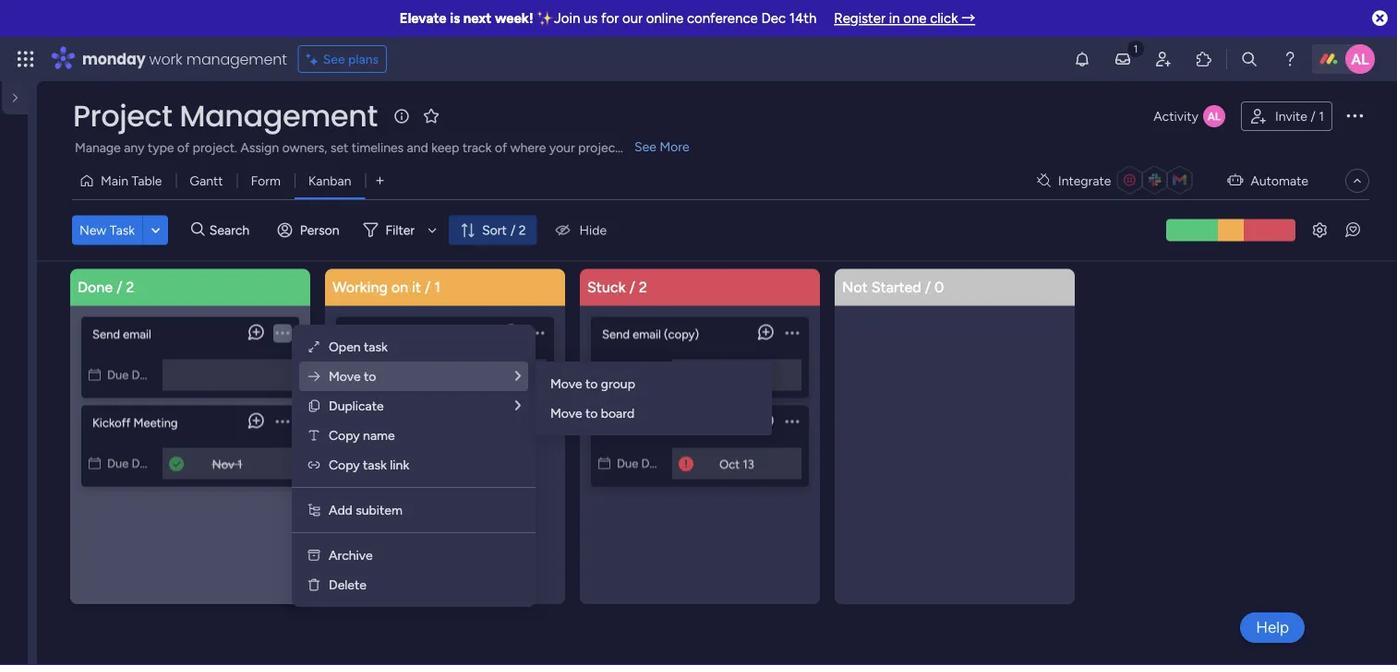 Task type: describe. For each thing, give the bounding box(es) containing it.
see for see plans
[[323, 51, 345, 67]]

1 horizontal spatial 1
[[434, 279, 441, 296]]

main table
[[101, 173, 162, 189]]

monday work management
[[82, 48, 287, 69]]

/ left 0
[[925, 279, 931, 296]]

options image for send email
[[276, 318, 290, 350]]

invite
[[1276, 109, 1308, 124]]

more
[[660, 139, 690, 155]]

lottie animation element
[[0, 564, 28, 666]]

it
[[412, 279, 421, 296]]

v2 overdue deadline image
[[424, 368, 439, 385]]

2 for done / 2
[[126, 279, 134, 296]]

copy task link
[[329, 458, 409, 473]]

Search field
[[205, 217, 260, 243]]

options image for send email (copy)
[[786, 318, 799, 350]]

archive image
[[307, 549, 321, 563]]

board
[[601, 406, 635, 422]]

subitem
[[356, 503, 403, 519]]

stuck
[[587, 279, 626, 296]]

new task
[[79, 222, 135, 238]]

due date for kickoff meeting
[[107, 457, 157, 472]]

move for move to group
[[550, 376, 582, 392]]

nov for nov 1
[[212, 458, 234, 472]]

date for send email
[[132, 368, 157, 383]]

sort / 2
[[482, 222, 526, 238]]

date for research
[[387, 368, 412, 383]]

inbox image
[[1114, 50, 1132, 68]]

v2 search image
[[191, 220, 205, 241]]

date for kickoff meeting
[[132, 457, 157, 472]]

see more
[[635, 139, 690, 155]]

invite / 1
[[1276, 109, 1325, 124]]

join
[[554, 10, 580, 27]]

working on it / 1
[[333, 279, 441, 296]]

activity button
[[1147, 102, 1234, 131]]

duplicate image
[[307, 399, 321, 414]]

2 for stuck / 2
[[639, 279, 647, 296]]

arrow down image
[[421, 219, 443, 241]]

v2 calendar view small outline image for research
[[344, 368, 356, 383]]

delete image
[[307, 578, 321, 593]]

is
[[450, 10, 460, 27]]

not started / 0
[[842, 279, 944, 296]]

elevate is next week! ✨ join us for our online conference dec 14th
[[400, 10, 817, 27]]

options image for monthly sync
[[786, 407, 799, 439]]

task for copy
[[363, 458, 387, 473]]

invite members image
[[1155, 50, 1173, 68]]

copy for copy name
[[329, 428, 360, 444]]

due for send email (copy)
[[617, 368, 639, 383]]

work
[[149, 48, 182, 69]]

week!
[[495, 10, 533, 27]]

link
[[390, 458, 409, 473]]

meeting
[[133, 416, 178, 431]]

to for move to board
[[586, 406, 598, 422]]

angle down image
[[151, 223, 160, 237]]

stuck / 2
[[587, 279, 647, 296]]

row group containing done
[[67, 269, 1086, 666]]

due date for monthly sync
[[617, 457, 667, 472]]

14th
[[789, 10, 817, 27]]

see plans button
[[298, 45, 387, 73]]

kanban
[[308, 173, 351, 189]]

plans
[[348, 51, 379, 67]]

gantt
[[190, 173, 223, 189]]

new
[[79, 222, 106, 238]]

our
[[623, 10, 643, 27]]

v2 done deadline image
[[169, 456, 184, 474]]

email for done / 2
[[123, 327, 151, 342]]

copy name
[[329, 428, 395, 444]]

activity
[[1154, 109, 1199, 124]]

owners,
[[282, 140, 327, 156]]

v2 calendar view small outline image for send email (copy)
[[599, 368, 611, 383]]

due for send email
[[107, 368, 129, 383]]

copy name image
[[307, 429, 321, 443]]

name
[[363, 428, 395, 444]]

help button
[[1241, 613, 1305, 644]]

due for research
[[362, 368, 384, 383]]

nov 1
[[212, 458, 242, 472]]

research
[[347, 327, 397, 342]]

table
[[132, 173, 162, 189]]

am
[[527, 369, 545, 384]]

invite / 1 button
[[1241, 102, 1333, 131]]

done / 2
[[78, 279, 134, 296]]

/ for sort
[[511, 222, 516, 238]]

move to group
[[550, 376, 635, 392]]

on
[[391, 279, 408, 296]]

menu containing open task
[[292, 325, 536, 608]]

form
[[251, 173, 281, 189]]

see for see more
[[635, 139, 657, 155]]

add to favorites image
[[422, 107, 440, 125]]

sync
[[649, 416, 676, 431]]

task for open
[[364, 339, 388, 355]]

person
[[300, 222, 339, 238]]

sort
[[482, 222, 507, 238]]

2 vertical spatial 1
[[237, 458, 242, 472]]

15,
[[473, 369, 488, 384]]

conference
[[687, 10, 758, 27]]

register in one click →
[[834, 10, 976, 27]]

autopilot image
[[1228, 168, 1244, 192]]

monday
[[82, 48, 146, 69]]

09:00
[[491, 369, 524, 384]]

set
[[331, 140, 349, 156]]

archive
[[329, 548, 373, 564]]

done
[[78, 279, 113, 296]]

nov for nov 15, 09:00 am
[[448, 369, 470, 384]]

copy task link image
[[307, 458, 321, 473]]

manage
[[75, 140, 121, 156]]

task
[[110, 222, 135, 238]]

open task image
[[307, 340, 321, 355]]

project.
[[193, 140, 237, 156]]

0 horizontal spatial list box
[[0, 255, 37, 539]]

list arrow image for duplicate
[[515, 399, 521, 413]]

Project Management field
[[68, 96, 382, 137]]

lottie animation image
[[0, 564, 28, 666]]

to for move to
[[364, 369, 376, 385]]

assign
[[241, 140, 279, 156]]

hide
[[580, 222, 607, 238]]

management
[[186, 48, 287, 69]]

help
[[1256, 619, 1289, 638]]

due for kickoff meeting
[[107, 457, 129, 472]]

options image
[[531, 318, 544, 350]]

0
[[935, 279, 944, 296]]

select product image
[[17, 50, 35, 68]]

→
[[962, 10, 976, 27]]

v2 calendar view small outline image for kickoff meeting
[[89, 457, 101, 472]]



Task type: locate. For each thing, give the bounding box(es) containing it.
automate
[[1251, 173, 1309, 189]]

due down open task
[[362, 368, 384, 383]]

2 right done
[[126, 279, 134, 296]]

due date down kickoff meeting
[[107, 457, 157, 472]]

options image
[[1344, 104, 1366, 126], [276, 318, 290, 350], [786, 318, 799, 350], [276, 407, 290, 439], [786, 407, 799, 439]]

copy right 'copy task link' image at the bottom left of page
[[329, 458, 360, 473]]

/
[[1311, 109, 1316, 124], [511, 222, 516, 238], [116, 279, 122, 296], [425, 279, 431, 296], [630, 279, 635, 296], [925, 279, 931, 296]]

/ right it
[[425, 279, 431, 296]]

next
[[463, 10, 492, 27]]

send for done
[[92, 327, 120, 342]]

project
[[73, 96, 172, 137]]

duplicate
[[329, 399, 384, 414]]

due up board
[[617, 368, 639, 383]]

due date down send email
[[107, 368, 157, 383]]

keep
[[432, 140, 459, 156]]

list arrow image for move to
[[515, 370, 521, 383]]

monthly sync
[[602, 416, 676, 431]]

v2 calendar view small outline image for monthly sync
[[599, 457, 611, 472]]

1 horizontal spatial of
[[495, 140, 507, 156]]

started
[[872, 279, 922, 296]]

copy right copy name icon
[[329, 428, 360, 444]]

1 right invite on the top right
[[1319, 109, 1325, 124]]

v2 calendar view small outline image down the open
[[344, 368, 356, 383]]

send email
[[92, 327, 151, 342]]

due for monthly sync
[[617, 457, 639, 472]]

list arrow image down the 09:00
[[515, 399, 521, 413]]

v2 calendar view small outline image down send email
[[89, 368, 101, 383]]

due date for research
[[362, 368, 412, 383]]

open
[[329, 339, 361, 355]]

nov right the "v2 done deadline" icon at the bottom of the page
[[212, 458, 234, 472]]

us
[[584, 10, 598, 27]]

register in one click → link
[[834, 10, 976, 27]]

1 horizontal spatial list box
[[81, 310, 299, 487]]

1 horizontal spatial see
[[635, 139, 657, 155]]

any
[[124, 140, 145, 156]]

/ for invite
[[1311, 109, 1316, 124]]

click
[[930, 10, 958, 27]]

notifications image
[[1073, 50, 1092, 68]]

see left plans
[[323, 51, 345, 67]]

add
[[329, 503, 353, 519]]

row group
[[67, 269, 1086, 666]]

monthly
[[602, 416, 646, 431]]

2 copy from the top
[[329, 458, 360, 473]]

add subitem
[[329, 503, 403, 519]]

main
[[101, 173, 128, 189]]

13
[[743, 458, 754, 472]]

to inside menu
[[364, 369, 376, 385]]

date
[[132, 368, 157, 383], [387, 368, 412, 383], [641, 368, 667, 383], [132, 457, 157, 472], [641, 457, 667, 472]]

1 vertical spatial nov
[[212, 458, 234, 472]]

menu
[[292, 325, 536, 608]]

1 right the "v2 done deadline" icon at the bottom of the page
[[237, 458, 242, 472]]

date left v2 overdue deadline icon
[[641, 457, 667, 472]]

0 vertical spatial see
[[323, 51, 345, 67]]

list box containing send email
[[81, 310, 299, 487]]

one
[[904, 10, 927, 27]]

list box
[[0, 255, 37, 539], [81, 310, 299, 487], [591, 310, 809, 487]]

due down send email
[[107, 368, 129, 383]]

see inside see more link
[[635, 139, 657, 155]]

due date
[[107, 368, 157, 383], [362, 368, 412, 383], [617, 368, 667, 383], [107, 457, 157, 472], [617, 457, 667, 472]]

1 vertical spatial 1
[[434, 279, 441, 296]]

date for monthly sync
[[641, 457, 667, 472]]

kanban button
[[295, 166, 365, 196]]

for
[[601, 10, 619, 27]]

1 inside button
[[1319, 109, 1325, 124]]

hide button
[[543, 215, 618, 245]]

send down done / 2 on the top left
[[92, 327, 120, 342]]

collapse board header image
[[1350, 174, 1365, 188]]

delete
[[329, 578, 367, 593]]

type
[[148, 140, 174, 156]]

0 vertical spatial nov
[[448, 369, 470, 384]]

manage any type of project. assign owners, set timelines and keep track of where your project stands.
[[75, 140, 664, 156]]

move to board
[[550, 406, 635, 422]]

1 copy from the top
[[329, 428, 360, 444]]

to
[[364, 369, 376, 385], [586, 376, 598, 392], [586, 406, 598, 422]]

1 v2 calendar view small outline image from the top
[[89, 368, 101, 383]]

stands.
[[623, 140, 664, 156]]

0 vertical spatial 1
[[1319, 109, 1325, 124]]

v2 calendar view small outline image down kickoff
[[89, 457, 101, 472]]

where
[[510, 140, 546, 156]]

date left v2 overdue deadline image on the bottom of page
[[387, 368, 412, 383]]

due date down monthly sync
[[617, 457, 667, 472]]

elevate
[[400, 10, 447, 27]]

2 email from the left
[[633, 327, 661, 342]]

v2 calendar view small outline image
[[344, 368, 356, 383], [599, 368, 611, 383], [599, 457, 611, 472]]

date right group
[[641, 368, 667, 383]]

v2 calendar view small outline image
[[89, 368, 101, 383], [89, 457, 101, 472]]

due date down open task
[[362, 368, 412, 383]]

in
[[889, 10, 900, 27]]

1 horizontal spatial 2
[[519, 222, 526, 238]]

see inside see plans button
[[323, 51, 345, 67]]

2 horizontal spatial list box
[[591, 310, 809, 487]]

v2 overdue deadline image
[[679, 456, 694, 474]]

date for send email (copy)
[[641, 368, 667, 383]]

apps image
[[1195, 50, 1214, 68]]

main table button
[[72, 166, 176, 196]]

1 vertical spatial list arrow image
[[515, 399, 521, 413]]

oct 13
[[720, 458, 754, 472]]

timelines
[[352, 140, 404, 156]]

move for move to board
[[550, 406, 582, 422]]

/ right done
[[116, 279, 122, 296]]

integrate
[[1058, 173, 1112, 189]]

0 vertical spatial list arrow image
[[515, 370, 521, 383]]

open task
[[329, 339, 388, 355]]

filter button
[[356, 215, 443, 245]]

2 send from the left
[[602, 327, 630, 342]]

kickoff
[[92, 416, 130, 431]]

of right track
[[495, 140, 507, 156]]

send for stuck
[[602, 327, 630, 342]]

/ for done
[[116, 279, 122, 296]]

project
[[578, 140, 620, 156]]

0 horizontal spatial email
[[123, 327, 151, 342]]

nov 15, 09:00 am
[[448, 369, 545, 384]]

0 vertical spatial v2 calendar view small outline image
[[89, 368, 101, 383]]

search everything image
[[1240, 50, 1259, 68]]

date down send email
[[132, 368, 157, 383]]

see more link
[[633, 138, 692, 156]]

2 of from the left
[[495, 140, 507, 156]]

apple lee image
[[1346, 44, 1375, 74]]

move down the 'move to group'
[[550, 406, 582, 422]]

1
[[1319, 109, 1325, 124], [434, 279, 441, 296], [237, 458, 242, 472]]

move down the open
[[329, 369, 361, 385]]

list arrow image left am
[[515, 370, 521, 383]]

2
[[519, 222, 526, 238], [126, 279, 134, 296], [639, 279, 647, 296]]

/ inside button
[[1311, 109, 1316, 124]]

email
[[123, 327, 151, 342], [633, 327, 661, 342]]

0 horizontal spatial see
[[323, 51, 345, 67]]

1 horizontal spatial nov
[[448, 369, 470, 384]]

to for move to group
[[586, 376, 598, 392]]

to left board
[[586, 406, 598, 422]]

2 v2 calendar view small outline image from the top
[[89, 457, 101, 472]]

1 horizontal spatial send
[[602, 327, 630, 342]]

1 list arrow image from the top
[[515, 370, 521, 383]]

options image for kickoff meeting
[[276, 407, 290, 439]]

1 vertical spatial task
[[363, 458, 387, 473]]

v2 calendar view small outline image up move to board
[[599, 368, 611, 383]]

gantt button
[[176, 166, 237, 196]]

and
[[407, 140, 428, 156]]

0 horizontal spatial nov
[[212, 458, 234, 472]]

list box for stuck / 2
[[591, 310, 809, 487]]

to down open task
[[364, 369, 376, 385]]

your
[[549, 140, 575, 156]]

2 right the 'sort' on the top left of the page
[[519, 222, 526, 238]]

not
[[842, 279, 868, 296]]

1 image
[[1128, 38, 1144, 59]]

2 right stuck
[[639, 279, 647, 296]]

v2 calendar view small outline image down monthly
[[599, 457, 611, 472]]

move to
[[329, 369, 376, 385]]

due down kickoff
[[107, 457, 129, 472]]

of
[[177, 140, 190, 156], [495, 140, 507, 156]]

option
[[0, 258, 28, 261]]

email down done / 2 on the top left
[[123, 327, 151, 342]]

1 send from the left
[[92, 327, 120, 342]]

due date for send email (copy)
[[617, 368, 667, 383]]

help image
[[1281, 50, 1300, 68]]

/ for stuck
[[630, 279, 635, 296]]

track
[[463, 140, 492, 156]]

send down stuck / 2 on the left top of page
[[602, 327, 630, 342]]

see left more
[[635, 139, 657, 155]]

workspace options image
[[13, 183, 31, 202]]

form button
[[237, 166, 295, 196]]

add subitem image
[[307, 503, 321, 518]]

v2 calendar view small outline image for send email
[[89, 368, 101, 383]]

1 of from the left
[[177, 140, 190, 156]]

0 horizontal spatial 1
[[237, 458, 242, 472]]

1 vertical spatial see
[[635, 139, 657, 155]]

move inside menu
[[329, 369, 361, 385]]

email for stuck / 2
[[633, 327, 661, 342]]

0 vertical spatial task
[[364, 339, 388, 355]]

group
[[601, 376, 635, 392]]

move
[[329, 369, 361, 385], [550, 376, 582, 392], [550, 406, 582, 422]]

email left (copy)
[[633, 327, 661, 342]]

online
[[646, 10, 684, 27]]

see plans
[[323, 51, 379, 67]]

add view image
[[376, 174, 384, 188]]

copy for copy task link
[[329, 458, 360, 473]]

to left group
[[586, 376, 598, 392]]

/ right stuck
[[630, 279, 635, 296]]

filter
[[386, 222, 415, 238]]

task right the open
[[364, 339, 388, 355]]

due down monthly
[[617, 457, 639, 472]]

2 horizontal spatial 1
[[1319, 109, 1325, 124]]

2 for sort / 2
[[519, 222, 526, 238]]

send
[[92, 327, 120, 342], [602, 327, 630, 342]]

show board description image
[[391, 107, 413, 126]]

1 horizontal spatial email
[[633, 327, 661, 342]]

list box for done / 2
[[81, 310, 299, 487]]

0 horizontal spatial 2
[[126, 279, 134, 296]]

move for move to
[[329, 369, 361, 385]]

1 email from the left
[[123, 327, 151, 342]]

date left the "v2 done deadline" icon at the bottom of the page
[[132, 457, 157, 472]]

move to image
[[307, 369, 321, 384]]

list box containing send email (copy)
[[591, 310, 809, 487]]

0 horizontal spatial of
[[177, 140, 190, 156]]

/ right the 'sort' on the top left of the page
[[511, 222, 516, 238]]

1 vertical spatial v2 calendar view small outline image
[[89, 457, 101, 472]]

1 right it
[[434, 279, 441, 296]]

0 vertical spatial copy
[[329, 428, 360, 444]]

register
[[834, 10, 886, 27]]

task left link
[[363, 458, 387, 473]]

2 list arrow image from the top
[[515, 399, 521, 413]]

dapulse integrations image
[[1037, 174, 1051, 188]]

1 vertical spatial copy
[[329, 458, 360, 473]]

list arrow image
[[515, 370, 521, 383], [515, 399, 521, 413]]

nov left 15,
[[448, 369, 470, 384]]

2 horizontal spatial 2
[[639, 279, 647, 296]]

of right type
[[177, 140, 190, 156]]

0 horizontal spatial send
[[92, 327, 120, 342]]

due date for send email
[[107, 368, 157, 383]]

due date down send email (copy)
[[617, 368, 667, 383]]

/ right invite on the top right
[[1311, 109, 1316, 124]]

new task button
[[72, 215, 142, 245]]

person button
[[270, 215, 351, 245]]

move right am
[[550, 376, 582, 392]]

kickoff meeting
[[92, 416, 178, 431]]

✨
[[537, 10, 551, 27]]



Task type: vqa. For each thing, say whether or not it's contained in the screenshot.
All
no



